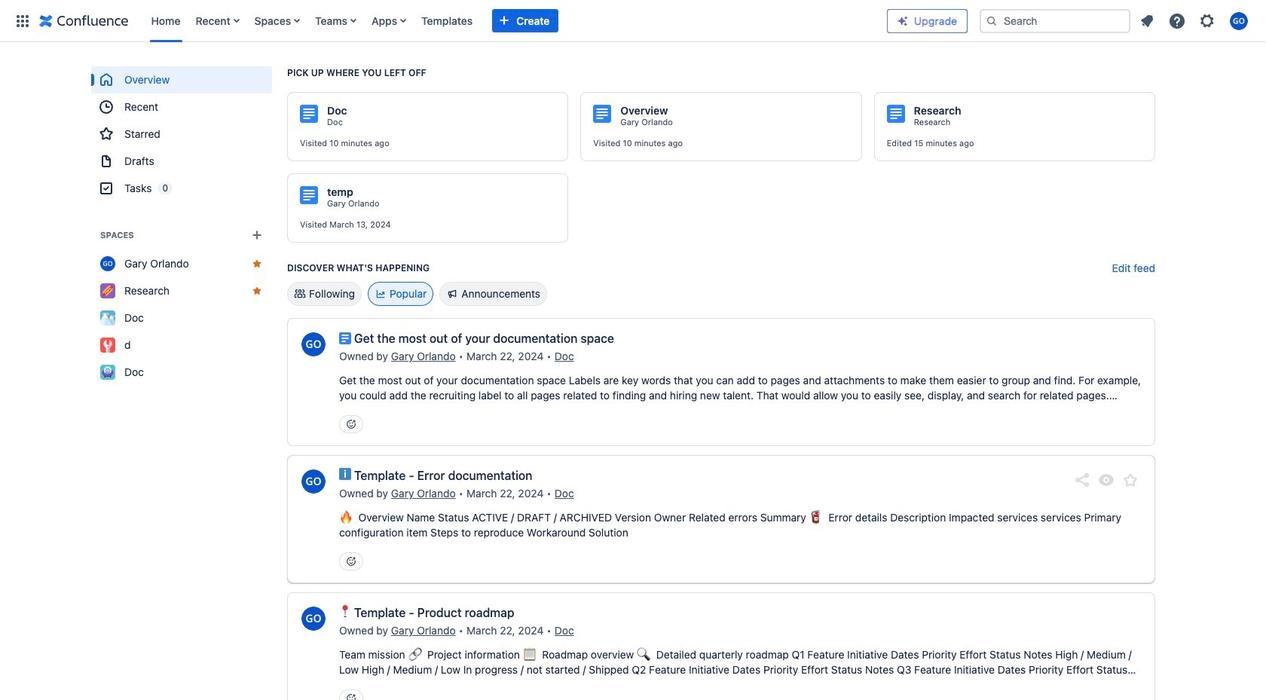 Task type: locate. For each thing, give the bounding box(es) containing it.
1 vertical spatial more information about gary orlando image
[[300, 468, 327, 495]]

settings icon image
[[1198, 12, 1216, 30]]

2 vertical spatial more information about gary orlando image
[[300, 605, 327, 632]]

search image
[[986, 15, 998, 27]]

add reaction image
[[345, 418, 357, 430], [345, 693, 357, 700]]

0 horizontal spatial list
[[144, 0, 887, 42]]

unstar this space image
[[251, 285, 263, 297]]

0 vertical spatial add reaction image
[[345, 418, 357, 430]]

3 more information about gary orlando image from the top
[[300, 605, 327, 632]]

:information_source: image
[[339, 468, 351, 480], [339, 468, 351, 480]]

2 more information about gary orlando image from the top
[[300, 468, 327, 495]]

global element
[[9, 0, 887, 42]]

unwatch image
[[1097, 471, 1115, 489]]

list
[[144, 0, 887, 42], [1133, 7, 1257, 34]]

confluence image
[[39, 12, 128, 30], [39, 12, 128, 30]]

1 horizontal spatial list
[[1133, 7, 1257, 34]]

0 vertical spatial more information about gary orlando image
[[300, 331, 327, 358]]

1 more information about gary orlando image from the top
[[300, 331, 327, 358]]

appswitcher icon image
[[14, 12, 32, 30]]

banner
[[0, 0, 1266, 42]]

Search field
[[980, 9, 1130, 33]]

None search field
[[980, 9, 1130, 33]]

list for appswitcher icon
[[144, 0, 887, 42]]

group
[[91, 66, 272, 202]]

more information about gary orlando image
[[300, 331, 327, 358], [300, 468, 327, 495], [300, 605, 327, 632]]

premium image
[[897, 15, 909, 27]]

:round_pushpin: image
[[339, 605, 351, 617], [339, 605, 351, 617]]

1 vertical spatial add reaction image
[[345, 693, 357, 700]]

list for premium image at the top of page
[[1133, 7, 1257, 34]]



Task type: vqa. For each thing, say whether or not it's contained in the screenshot.
Task IMAGE
no



Task type: describe. For each thing, give the bounding box(es) containing it.
share image
[[1073, 471, 1091, 489]]

your profile and preferences image
[[1230, 12, 1248, 30]]

star image
[[1121, 471, 1139, 489]]

notification icon image
[[1138, 12, 1156, 30]]

more information about gary orlando image for first add reaction icon from the top
[[300, 331, 327, 358]]

1 add reaction image from the top
[[345, 418, 357, 430]]

more information about gary orlando image for add reaction image
[[300, 468, 327, 495]]

create a space image
[[248, 226, 266, 244]]

unstar this space image
[[251, 258, 263, 270]]

help icon image
[[1168, 12, 1186, 30]]

add reaction image
[[345, 555, 357, 567]]

2 add reaction image from the top
[[345, 693, 357, 700]]

more information about gary orlando image for first add reaction icon from the bottom of the page
[[300, 605, 327, 632]]



